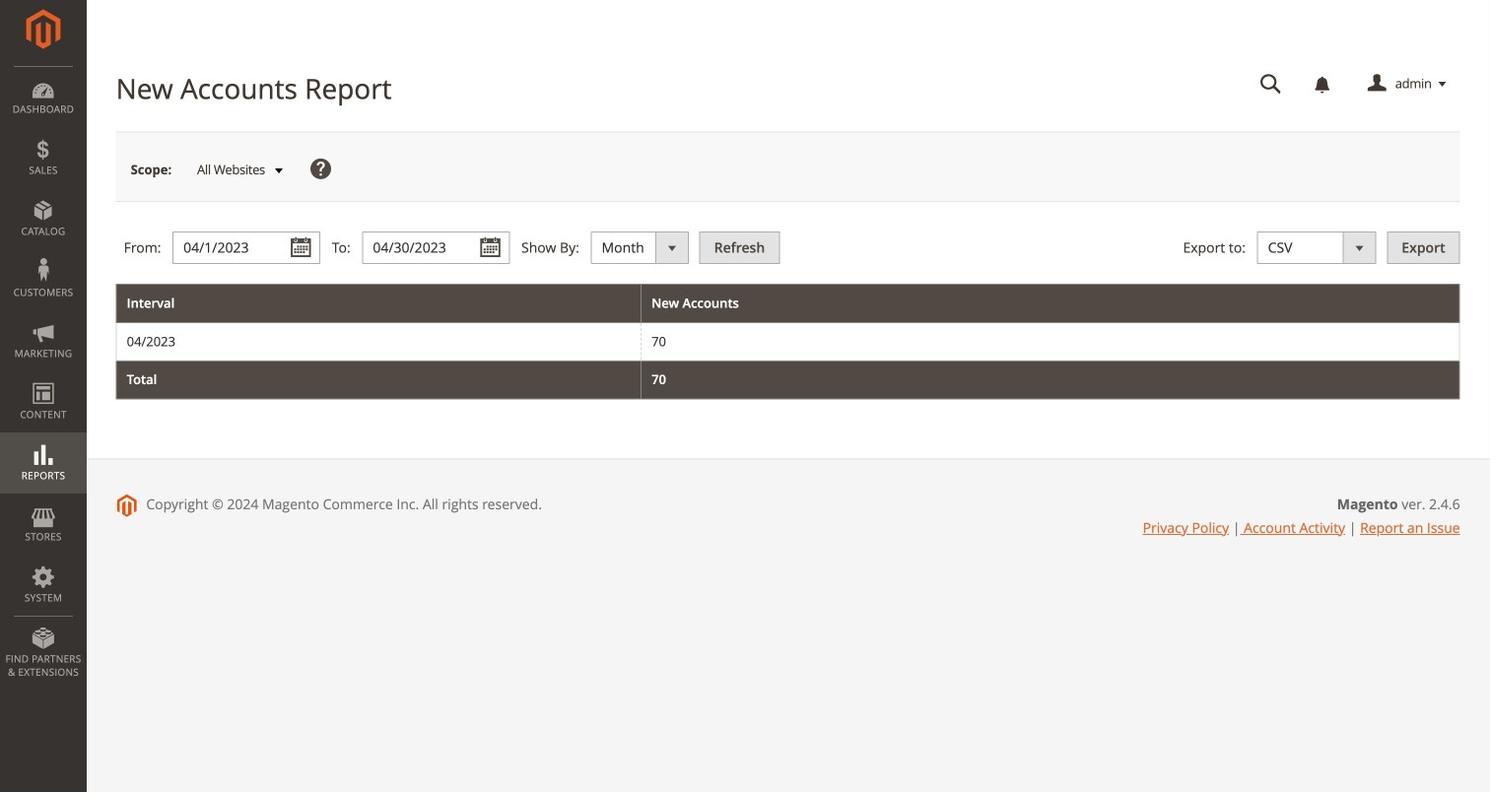 Task type: describe. For each thing, give the bounding box(es) containing it.
magento admin panel image
[[26, 9, 61, 49]]



Task type: locate. For each thing, give the bounding box(es) containing it.
None text field
[[1247, 67, 1296, 102], [173, 232, 321, 264], [362, 232, 510, 264], [1247, 67, 1296, 102], [173, 232, 321, 264], [362, 232, 510, 264]]

menu bar
[[0, 66, 87, 689]]



